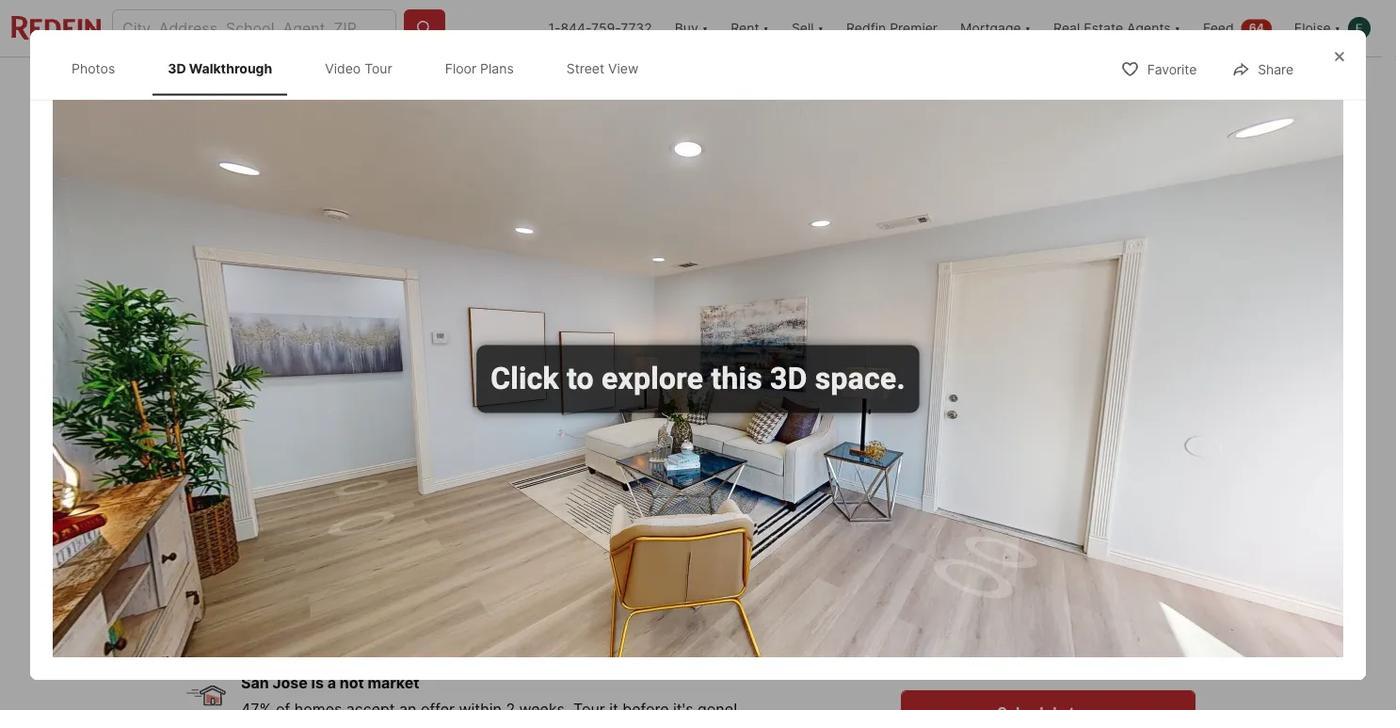Task type: vqa. For each thing, say whether or not it's contained in the screenshot.
"search" link
yes



Task type: describe. For each thing, give the bounding box(es) containing it.
walkthrough inside tab
[[189, 60, 272, 76]]

overview tab
[[311, 61, 415, 106]]

759-
[[592, 20, 621, 36]]

nov
[[1130, 582, 1154, 595]]

street view inside tab
[[567, 60, 639, 76]]

video for video tour
[[325, 60, 361, 76]]

floor plans tab
[[430, 45, 529, 92]]

30
[[937, 547, 974, 580]]

31
[[1033, 547, 1065, 580]]

search link
[[207, 73, 290, 95]]

floor plans inside tab
[[445, 60, 514, 76]]

via
[[1104, 644, 1119, 657]]

844-
[[561, 20, 592, 36]]

next image
[[1174, 548, 1204, 578]]

street view button
[[610, 413, 743, 450]]

go
[[901, 488, 931, 514]]

tab list containing search
[[186, 57, 812, 106]]

3d for tab list containing photos
[[168, 60, 186, 76]]

sq
[[606, 597, 625, 616]]

bath link
[[524, 597, 557, 615]]

property details tab
[[415, 61, 556, 106]]

property details
[[436, 76, 535, 92]]

tour via video chat
[[1077, 644, 1179, 657]]

for sale - active
[[203, 490, 326, 506]]

property
[[436, 76, 490, 92]]

42 photos
[[1100, 423, 1165, 439]]

1 horizontal spatial share button
[[1216, 49, 1310, 88]]

hot
[[340, 673, 364, 692]]

3d walkthrough inside button
[[244, 423, 347, 439]]

user photo image
[[1349, 17, 1371, 40]]

for
[[203, 490, 230, 506]]

ave
[[292, 525, 320, 543]]

0 horizontal spatial share
[[1145, 75, 1180, 91]]

overview
[[332, 76, 394, 92]]

map entry image
[[747, 488, 872, 613]]

san
[[328, 525, 359, 543]]

redfin premier button
[[835, 0, 950, 57]]

7732
[[621, 20, 653, 36]]

get pre-approved link
[[283, 599, 398, 615]]

active
[[279, 490, 326, 506]]

est.
[[186, 599, 210, 615]]

monday 30 oct
[[931, 531, 980, 595]]

1-
[[549, 20, 561, 36]]

pre-
[[310, 599, 337, 615]]

street view tab
[[552, 45, 654, 92]]

64
[[1250, 21, 1265, 35]]

favorite button
[[1105, 49, 1213, 88]]

tab list inside dialog
[[53, 41, 673, 96]]

tour inside video tour tab
[[365, 60, 393, 76]]

&
[[607, 76, 616, 92]]

tour for tour in person
[[941, 644, 966, 657]]

video
[[1123, 644, 1152, 657]]

video tour tab
[[310, 45, 408, 92]]

get
[[283, 599, 306, 615]]

tour
[[936, 488, 980, 514]]

1-844-759-7732
[[549, 20, 653, 36]]

tour in person
[[941, 644, 1020, 657]]

premier
[[890, 20, 938, 36]]

jose
[[273, 673, 308, 692]]

street view inside button
[[653, 423, 727, 439]]

tour in person option
[[901, 626, 1039, 675]]

dialog containing photos
[[30, 30, 1367, 680]]

95124
[[435, 525, 480, 543]]

schools tab
[[706, 61, 797, 106]]

floor plans button
[[474, 413, 603, 450]]

1757
[[186, 525, 221, 543]]

history
[[642, 76, 685, 92]]

redfin premier
[[847, 20, 938, 36]]

bath
[[524, 597, 557, 615]]

oct for 30
[[944, 582, 968, 595]]



Task type: locate. For each thing, give the bounding box(es) containing it.
42
[[1100, 423, 1118, 439]]

photos
[[1120, 423, 1165, 439]]

1 horizontal spatial 1
[[1135, 547, 1149, 580]]

1757 hillsdale ave , san jose , ca 95124
[[186, 525, 480, 543]]

0 vertical spatial street
[[567, 60, 605, 76]]

video inside button
[[413, 423, 450, 439]]

0 horizontal spatial street
[[567, 60, 605, 76]]

0 vertical spatial floor plans
[[445, 60, 514, 76]]

view inside button
[[695, 423, 727, 439]]

3d walkthrough inside tab
[[168, 60, 272, 76]]

0 vertical spatial 3d walkthrough
[[168, 60, 272, 76]]

oct for 31
[[1037, 582, 1061, 595]]

street
[[567, 60, 605, 76], [653, 423, 692, 439]]

3d inside tab
[[168, 60, 186, 76]]

video button
[[371, 413, 466, 450]]

this
[[985, 488, 1025, 514]]

search
[[245, 76, 290, 92]]

1 up bath
[[524, 568, 535, 594]]

1 vertical spatial video
[[413, 423, 450, 439]]

tab list containing photos
[[53, 41, 673, 96]]

schools
[[727, 76, 776, 92]]

oct down 30
[[944, 582, 968, 595]]

san jose is a hot market
[[241, 673, 420, 692]]

1 vertical spatial 3d
[[244, 423, 262, 439]]

0 horizontal spatial 3d
[[168, 60, 186, 76]]

active link
[[279, 490, 326, 506]]

street inside tab
[[567, 60, 605, 76]]

3d walkthrough
[[168, 60, 272, 76], [244, 423, 347, 439]]

1 horizontal spatial share
[[1259, 61, 1294, 77]]

3 beds
[[443, 568, 479, 615]]

1,060 sq ft
[[606, 568, 666, 616]]

, left ca
[[402, 525, 406, 543]]

tuesday 31 oct
[[1023, 531, 1075, 595]]

$1,098,000
[[186, 568, 310, 594]]

3d up sale on the bottom left of the page
[[244, 423, 262, 439]]

0 horizontal spatial video
[[325, 60, 361, 76]]

walkthrough
[[189, 60, 272, 76], [265, 423, 347, 439]]

0 vertical spatial street view
[[567, 60, 639, 76]]

tour inside tour in person option
[[941, 644, 966, 657]]

list box
[[901, 626, 1196, 675]]

42 photos button
[[1058, 413, 1181, 450]]

floor plans
[[445, 60, 514, 76], [516, 423, 587, 439]]

1 horizontal spatial video
[[413, 423, 450, 439]]

0 vertical spatial video
[[325, 60, 361, 76]]

/mo
[[256, 599, 280, 615]]

jose
[[363, 525, 402, 543]]

0 horizontal spatial street view
[[567, 60, 639, 76]]

floor plans inside button
[[516, 423, 587, 439]]

view inside tab
[[609, 60, 639, 76]]

submit search image
[[416, 19, 434, 38]]

0 horizontal spatial 1
[[524, 568, 535, 594]]

street view
[[567, 60, 639, 76], [653, 423, 727, 439]]

1 inside 1 bath
[[524, 568, 535, 594]]

floor
[[445, 60, 477, 76], [516, 423, 549, 439]]

oct inside monday 30 oct
[[944, 582, 968, 595]]

0 horizontal spatial share button
[[1102, 63, 1196, 101]]

person
[[981, 644, 1020, 657]]

tax
[[619, 76, 639, 92]]

dialog
[[30, 30, 1367, 680]]

1 vertical spatial plans
[[552, 423, 587, 439]]

oct
[[944, 582, 968, 595], [1037, 582, 1061, 595]]

floor inside tab
[[445, 60, 477, 76]]

0 horizontal spatial floor plans
[[445, 60, 514, 76]]

$1,098,000 est. $8,010 /mo get pre-approved
[[186, 568, 398, 615]]

0 vertical spatial 3d
[[168, 60, 186, 76]]

1 , from the left
[[320, 525, 324, 543]]

plans inside button
[[552, 423, 587, 439]]

0 horizontal spatial ,
[[320, 525, 324, 543]]

3d
[[168, 60, 186, 76], [244, 423, 262, 439]]

3d walkthrough up active at the left of the page
[[244, 423, 347, 439]]

3d inside button
[[244, 423, 262, 439]]

, left san
[[320, 525, 324, 543]]

sale & tax history
[[577, 76, 685, 92]]

redfin
[[847, 20, 887, 36]]

3d left search link
[[168, 60, 186, 76]]

video
[[325, 60, 361, 76], [413, 423, 450, 439]]

floor inside button
[[516, 423, 549, 439]]

0 vertical spatial walkthrough
[[189, 60, 272, 76]]

0 vertical spatial floor
[[445, 60, 477, 76]]

share inside dialog
[[1259, 61, 1294, 77]]

oct down 31
[[1037, 582, 1061, 595]]

1 vertical spatial floor plans
[[516, 423, 587, 439]]

1,060
[[606, 568, 666, 594]]

2 oct from the left
[[1037, 582, 1061, 595]]

0 horizontal spatial view
[[609, 60, 639, 76]]

1
[[1135, 547, 1149, 580], [524, 568, 535, 594]]

plans
[[480, 60, 514, 76], [552, 423, 587, 439]]

go tour this home
[[901, 488, 1090, 514]]

wednesday 1 nov
[[1107, 531, 1177, 595]]

video inside tab
[[325, 60, 361, 76]]

0 horizontal spatial tour
[[365, 60, 393, 76]]

1 vertical spatial view
[[695, 423, 727, 439]]

1 oct from the left
[[944, 582, 968, 595]]

ft
[[629, 597, 643, 616]]

1 horizontal spatial oct
[[1037, 582, 1061, 595]]

$8,010
[[213, 599, 256, 615]]

3d walkthrough tab
[[153, 45, 287, 92]]

feed
[[1204, 20, 1235, 36]]

in
[[969, 644, 979, 657]]

1-844-759-7732 link
[[549, 20, 653, 36]]

ca
[[410, 525, 431, 543]]

san
[[241, 673, 269, 692]]

3d walkthrough button
[[202, 413, 363, 450]]

plans inside tab
[[480, 60, 514, 76]]

0 horizontal spatial oct
[[944, 582, 968, 595]]

City, Address, School, Agent, ZIP search field
[[112, 9, 397, 47]]

1 horizontal spatial street view
[[653, 423, 727, 439]]

1 vertical spatial street
[[653, 423, 692, 439]]

details
[[494, 76, 535, 92]]

beds
[[443, 597, 479, 615]]

tour via video chat option
[[1039, 626, 1196, 675]]

3d for 3d walkthrough button at the left bottom of page
[[244, 423, 262, 439]]

-
[[270, 490, 276, 506]]

favorite
[[1148, 61, 1197, 77]]

0 horizontal spatial plans
[[480, 60, 514, 76]]

is
[[311, 673, 324, 692]]

a
[[327, 673, 336, 692]]

1 horizontal spatial street
[[653, 423, 692, 439]]

approved
[[337, 599, 398, 615]]

sale
[[233, 490, 266, 506]]

walkthrough down city, address, school, agent, zip search field
[[189, 60, 272, 76]]

walkthrough up active at the left of the page
[[265, 423, 347, 439]]

1 horizontal spatial 3d
[[244, 423, 262, 439]]

photos
[[72, 60, 115, 76]]

1 horizontal spatial floor plans
[[516, 423, 587, 439]]

0 vertical spatial plans
[[480, 60, 514, 76]]

1757 hillsdale ave, san jose, ca 95124 image
[[186, 110, 894, 465], [901, 110, 1196, 284], [901, 292, 1196, 465]]

monday
[[931, 531, 980, 544]]

0 vertical spatial view
[[609, 60, 639, 76]]

street inside button
[[653, 423, 692, 439]]

tab list
[[53, 41, 673, 96], [186, 57, 812, 106]]

photos tab
[[57, 45, 130, 92]]

walkthrough inside button
[[265, 423, 347, 439]]

1 up nov
[[1135, 547, 1149, 580]]

1 vertical spatial walkthrough
[[265, 423, 347, 439]]

sale & tax history tab
[[556, 61, 706, 106]]

2 horizontal spatial tour
[[1077, 644, 1101, 657]]

3
[[443, 568, 457, 594]]

tour for tour via video chat
[[1077, 644, 1101, 657]]

hillsdale
[[225, 525, 288, 543]]

tour inside 'tour via video chat' option
[[1077, 644, 1101, 657]]

1 bath
[[524, 568, 557, 615]]

1 inside wednesday 1 nov
[[1135, 547, 1149, 580]]

share button
[[1216, 49, 1310, 88], [1102, 63, 1196, 101]]

tour
[[365, 60, 393, 76], [941, 644, 966, 657], [1077, 644, 1101, 657]]

1 vertical spatial street view
[[653, 423, 727, 439]]

,
[[320, 525, 324, 543], [402, 525, 406, 543]]

oct inside 'tuesday 31 oct'
[[1037, 582, 1061, 595]]

video for video
[[413, 423, 450, 439]]

list box containing tour in person
[[901, 626, 1196, 675]]

2 , from the left
[[402, 525, 406, 543]]

1 horizontal spatial tour
[[941, 644, 966, 657]]

home
[[1030, 488, 1090, 514]]

1 vertical spatial floor
[[516, 423, 549, 439]]

share
[[1259, 61, 1294, 77], [1145, 75, 1180, 91]]

chat
[[1155, 644, 1179, 657]]

wednesday
[[1107, 531, 1177, 544]]

3d walkthrough down city, address, school, agent, zip search field
[[168, 60, 272, 76]]

tuesday
[[1023, 531, 1075, 544]]

None button
[[913, 519, 998, 608], [1006, 520, 1092, 607], [1099, 520, 1185, 607], [913, 519, 998, 608], [1006, 520, 1092, 607], [1099, 520, 1185, 607]]

0 horizontal spatial floor
[[445, 60, 477, 76]]

market
[[368, 673, 420, 692]]

1 vertical spatial 3d walkthrough
[[244, 423, 347, 439]]

1 horizontal spatial view
[[695, 423, 727, 439]]

1 horizontal spatial plans
[[552, 423, 587, 439]]

sale
[[577, 76, 603, 92]]

1 horizontal spatial floor
[[516, 423, 549, 439]]

1 horizontal spatial ,
[[402, 525, 406, 543]]

video tour
[[325, 60, 393, 76]]



